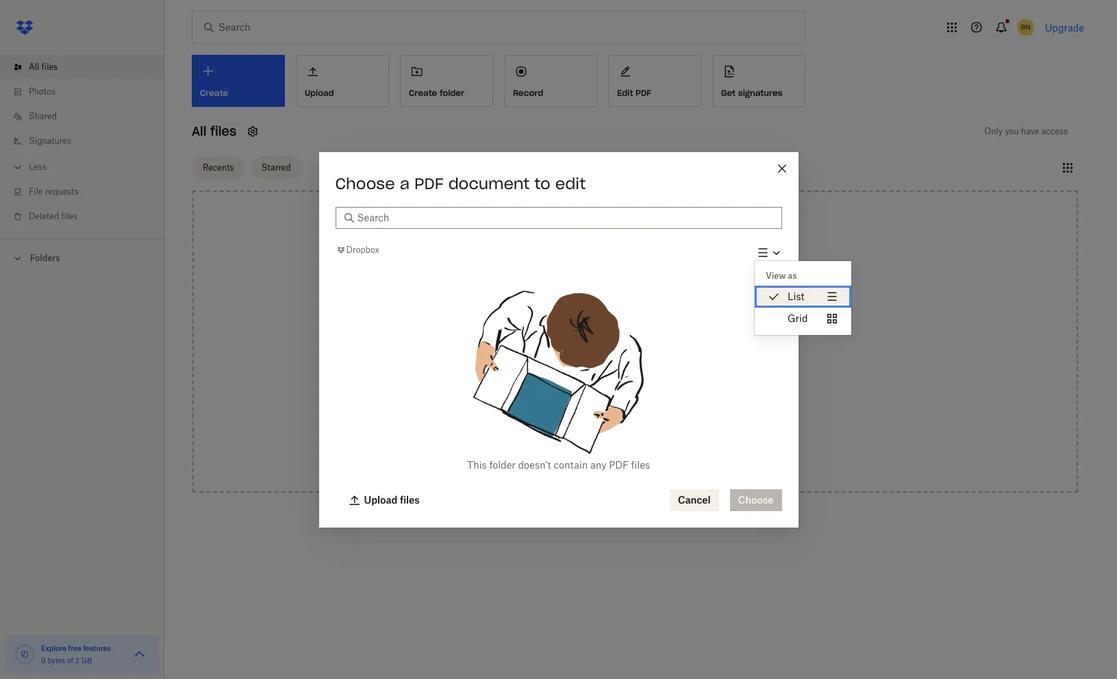 Task type: describe. For each thing, give the bounding box(es) containing it.
all files list item
[[0, 55, 164, 80]]

files left here at the right of the page
[[605, 341, 624, 353]]

deleted files
[[29, 211, 78, 221]]

starred button
[[251, 157, 302, 179]]

2
[[75, 657, 79, 665]]

grid radio item
[[755, 308, 852, 330]]

get
[[722, 88, 736, 98]]

get signatures button
[[713, 55, 806, 107]]

requests
[[45, 186, 79, 197]]

create folder
[[409, 88, 465, 98]]

bytes
[[48, 657, 65, 665]]

signatures link
[[11, 129, 164, 154]]

create folder button
[[400, 55, 493, 107]]

here
[[626, 341, 646, 353]]

0 horizontal spatial pdf
[[415, 174, 444, 193]]

photos
[[29, 86, 55, 97]]

choose
[[336, 174, 395, 193]]

this folder doesn't contain any pdf files
[[467, 459, 650, 471]]

all files inside list item
[[29, 62, 58, 72]]

file
[[29, 186, 43, 197]]

files inside list item
[[42, 62, 58, 72]]

view as
[[766, 271, 797, 281]]

all inside list item
[[29, 62, 39, 72]]

explore
[[41, 644, 67, 653]]

file requests
[[29, 186, 79, 197]]

recents
[[203, 162, 234, 172]]

drop files here to upload
[[580, 341, 692, 353]]

pdf inside the edit pdf button
[[636, 88, 652, 98]]

any
[[591, 459, 607, 471]]

get signatures
[[722, 88, 783, 98]]

list
[[788, 291, 805, 302]]

folders button
[[0, 247, 164, 268]]

edit
[[618, 88, 634, 98]]

less
[[29, 162, 47, 172]]

dropbox
[[346, 245, 380, 255]]

deleted
[[29, 211, 59, 221]]

list radio item
[[755, 286, 852, 308]]

shared
[[29, 111, 57, 121]]

starred
[[262, 162, 291, 172]]

as
[[788, 271, 797, 281]]

upload
[[661, 341, 692, 353]]

dropbox image
[[11, 14, 38, 41]]

deleted files link
[[11, 204, 164, 229]]



Task type: locate. For each thing, give the bounding box(es) containing it.
folder right this
[[490, 459, 516, 471]]

create
[[409, 88, 437, 98]]

recents button
[[192, 157, 245, 179]]

1 horizontal spatial folder
[[490, 459, 516, 471]]

0 horizontal spatial to
[[535, 174, 551, 193]]

view
[[766, 271, 786, 281]]

0 vertical spatial folder
[[440, 88, 465, 98]]

pdf right a
[[415, 174, 444, 193]]

drop
[[580, 341, 602, 353]]

1 horizontal spatial all files
[[192, 123, 237, 139]]

all up recents
[[192, 123, 207, 139]]

1 horizontal spatial to
[[649, 341, 658, 353]]

0 vertical spatial to
[[535, 174, 551, 193]]

photos link
[[11, 80, 164, 104]]

to
[[535, 174, 551, 193], [649, 341, 658, 353]]

folder
[[440, 88, 465, 98], [490, 459, 516, 471]]

choose a pdf document to edit
[[336, 174, 586, 193]]

0 horizontal spatial all files
[[29, 62, 58, 72]]

contain
[[554, 459, 588, 471]]

pdf
[[636, 88, 652, 98], [415, 174, 444, 193], [610, 459, 629, 471]]

you
[[1006, 126, 1020, 136]]

record
[[513, 88, 544, 98]]

have
[[1022, 126, 1040, 136]]

files inside 'choose a pdf document to edit' dialog
[[632, 459, 650, 471]]

files up recents
[[210, 123, 237, 139]]

1 vertical spatial to
[[649, 341, 658, 353]]

2 vertical spatial pdf
[[610, 459, 629, 471]]

a
[[400, 174, 410, 193]]

doesn't
[[519, 459, 551, 471]]

this
[[467, 459, 487, 471]]

folder for this
[[490, 459, 516, 471]]

folders
[[30, 253, 60, 263]]

upgrade
[[1046, 22, 1085, 33]]

to right here at the right of the page
[[649, 341, 658, 353]]

explore free features 0 bytes of 2 gb
[[41, 644, 111, 665]]

pdf right any
[[610, 459, 629, 471]]

1 vertical spatial folder
[[490, 459, 516, 471]]

0 horizontal spatial folder
[[440, 88, 465, 98]]

upgrade link
[[1046, 22, 1085, 33]]

all files
[[29, 62, 58, 72], [192, 123, 237, 139]]

to inside dialog
[[535, 174, 551, 193]]

document
[[449, 174, 530, 193]]

folder for create
[[440, 88, 465, 98]]

all files up photos
[[29, 62, 58, 72]]

0 vertical spatial pdf
[[636, 88, 652, 98]]

1 horizontal spatial pdf
[[610, 459, 629, 471]]

folder inside 'choose a pdf document to edit' dialog
[[490, 459, 516, 471]]

0 vertical spatial all
[[29, 62, 39, 72]]

less image
[[11, 160, 25, 174]]

files right any
[[632, 459, 650, 471]]

0 horizontal spatial all
[[29, 62, 39, 72]]

folder inside button
[[440, 88, 465, 98]]

0 vertical spatial all files
[[29, 62, 58, 72]]

1 vertical spatial pdf
[[415, 174, 444, 193]]

gb
[[81, 657, 92, 665]]

Search text field
[[357, 210, 774, 225]]

of
[[67, 657, 73, 665]]

free
[[68, 644, 82, 653]]

grid
[[788, 312, 808, 324]]

1 vertical spatial all
[[192, 123, 207, 139]]

1 horizontal spatial all
[[192, 123, 207, 139]]

file requests link
[[11, 180, 164, 204]]

folder right create
[[440, 88, 465, 98]]

all up photos
[[29, 62, 39, 72]]

list containing all files
[[0, 47, 164, 239]]

dropbox link
[[336, 243, 380, 257]]

all
[[29, 62, 39, 72], [192, 123, 207, 139]]

list
[[0, 47, 164, 239]]

edit pdf
[[618, 88, 652, 98]]

access
[[1042, 126, 1069, 136]]

0
[[41, 657, 46, 665]]

1 vertical spatial all files
[[192, 123, 237, 139]]

signatures
[[739, 88, 783, 98]]

to left edit
[[535, 174, 551, 193]]

files
[[42, 62, 58, 72], [210, 123, 237, 139], [61, 211, 78, 221], [605, 341, 624, 353], [632, 459, 650, 471]]

only
[[985, 126, 1003, 136]]

all files up recents
[[192, 123, 237, 139]]

quota usage element
[[14, 644, 36, 666]]

shared link
[[11, 104, 164, 129]]

features
[[83, 644, 111, 653]]

pdf right edit
[[636, 88, 652, 98]]

edit pdf button
[[609, 55, 702, 107]]

signatures
[[29, 136, 71, 146]]

record button
[[504, 55, 598, 107]]

2 horizontal spatial pdf
[[636, 88, 652, 98]]

files right deleted on the left top
[[61, 211, 78, 221]]

all files link
[[11, 55, 164, 80]]

choose a pdf document to edit dialog
[[319, 152, 852, 527]]

files up photos
[[42, 62, 58, 72]]

edit
[[556, 174, 586, 193]]

only you have access
[[985, 126, 1069, 136]]



Task type: vqa. For each thing, say whether or not it's contained in the screenshot.
Folder name text field
no



